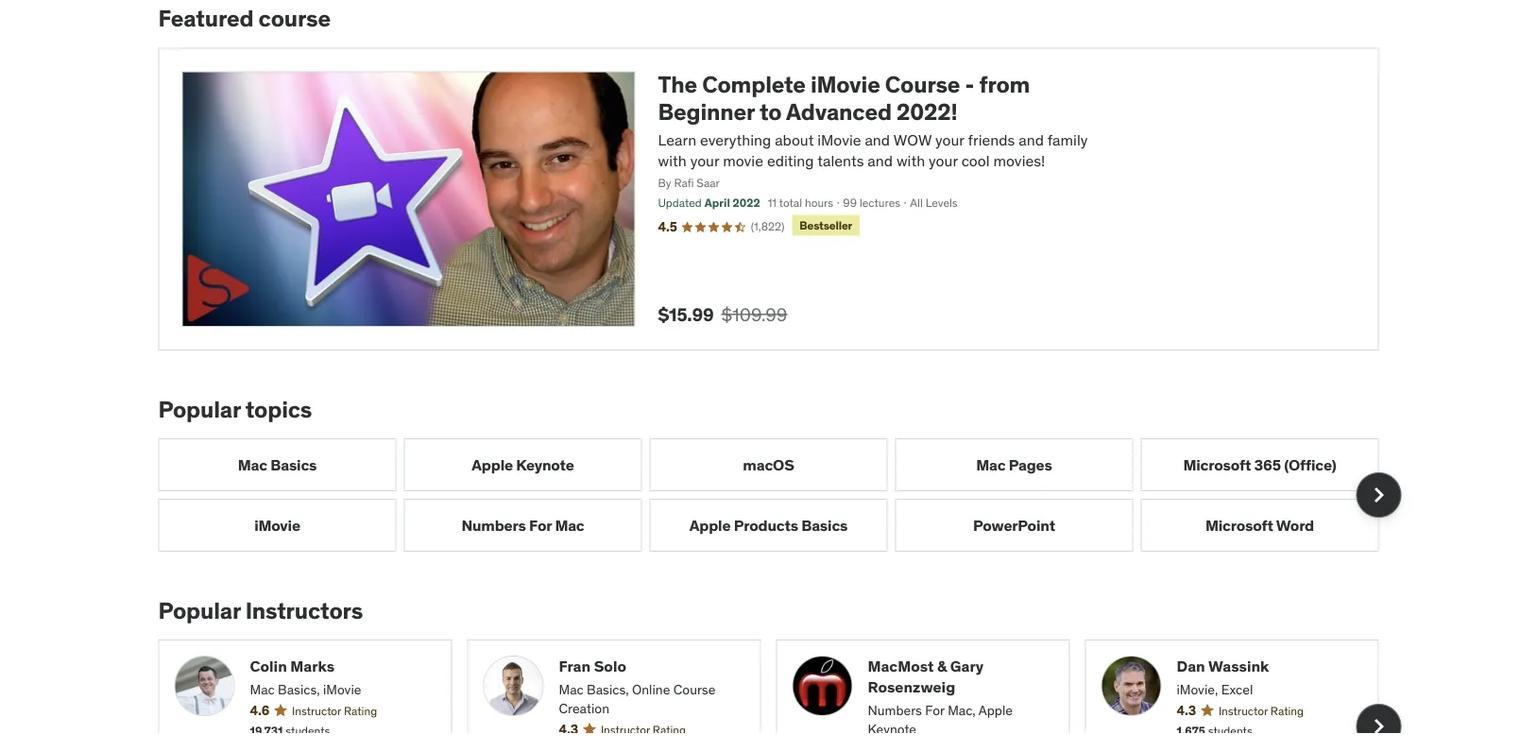 Task type: locate. For each thing, give the bounding box(es) containing it.
0 vertical spatial popular
[[158, 395, 241, 424]]

2 rating from the left
[[1271, 704, 1304, 719]]

apple for apple keynote
[[472, 455, 513, 474]]

1 horizontal spatial rating
[[1271, 704, 1304, 719]]

apple
[[472, 455, 513, 474], [690, 515, 731, 535], [979, 702, 1013, 719]]

1 horizontal spatial instructor
[[1219, 704, 1268, 719]]

rating down the dan wassink link
[[1271, 704, 1304, 719]]

basics
[[271, 455, 317, 474], [802, 515, 848, 535]]

1 vertical spatial carousel element
[[158, 640, 1402, 734]]

macmost
[[868, 656, 934, 676]]

popular
[[158, 395, 241, 424], [158, 596, 241, 625]]

1 vertical spatial microsoft
[[1206, 515, 1274, 535]]

instructor down 'excel'
[[1219, 704, 1268, 719]]

1 horizontal spatial apple
[[690, 515, 731, 535]]

instructor
[[292, 704, 341, 719], [1219, 704, 1268, 719]]

course
[[885, 70, 961, 99], [674, 681, 716, 698]]

microsoft for microsoft word
[[1206, 515, 1274, 535]]

1 horizontal spatial basics,
[[587, 681, 629, 698]]

instructor rating down 'excel'
[[1219, 704, 1304, 719]]

0 vertical spatial numbers
[[462, 515, 526, 535]]

mac inside colin marks mac basics, imovie
[[250, 681, 275, 698]]

0 vertical spatial course
[[885, 70, 961, 99]]

with down learn
[[658, 151, 687, 170]]

0 horizontal spatial basics
[[271, 455, 317, 474]]

course right 'online'
[[674, 681, 716, 698]]

-
[[966, 70, 975, 99]]

1 vertical spatial popular
[[158, 596, 241, 625]]

1 horizontal spatial for
[[926, 702, 945, 719]]

numbers down 'rosenzweig'
[[868, 702, 922, 719]]

updated
[[658, 196, 702, 210]]

microsoft left 365
[[1184, 455, 1252, 474]]

0 horizontal spatial course
[[674, 681, 716, 698]]

1 basics, from the left
[[278, 681, 320, 698]]

1 horizontal spatial numbers
[[868, 702, 922, 719]]

1 vertical spatial course
[[674, 681, 716, 698]]

1 horizontal spatial instructor rating
[[1219, 704, 1304, 719]]

0 horizontal spatial rating
[[344, 704, 377, 719]]

keynote
[[516, 455, 574, 474], [868, 721, 917, 734]]

basics, down solo
[[587, 681, 629, 698]]

basics, for marks
[[278, 681, 320, 698]]

1 popular from the top
[[158, 395, 241, 424]]

0 horizontal spatial basics,
[[278, 681, 320, 698]]

0 vertical spatial for
[[529, 515, 552, 535]]

apple right mac,
[[979, 702, 1013, 719]]

(1,822)
[[751, 219, 785, 234]]

course left '-'
[[885, 70, 961, 99]]

and
[[865, 130, 890, 149], [1019, 130, 1044, 149], [868, 151, 893, 170]]

your left cool
[[929, 151, 958, 170]]

powerpoint
[[974, 515, 1056, 535]]

0 horizontal spatial apple
[[472, 455, 513, 474]]

1 horizontal spatial course
[[885, 70, 961, 99]]

for inside the macmost & gary rosenzweig numbers for mac, apple keynote
[[926, 702, 945, 719]]

fran solo mac basics, online course creation
[[559, 656, 716, 717]]

mac pages link
[[896, 439, 1134, 491]]

microsoft word link
[[1141, 499, 1379, 552]]

mac down "apple keynote" link
[[555, 515, 585, 535]]

2 carousel element from the top
[[158, 640, 1402, 734]]

1 horizontal spatial with
[[897, 151, 926, 170]]

powerpoint link
[[896, 499, 1134, 552]]

0 horizontal spatial instructor rating
[[292, 704, 377, 719]]

1 vertical spatial keynote
[[868, 721, 917, 734]]

0 vertical spatial apple
[[472, 455, 513, 474]]

products
[[734, 515, 799, 535]]

for down "apple keynote" link
[[529, 515, 552, 535]]

excel
[[1222, 681, 1254, 698]]

2 popular from the top
[[158, 596, 241, 625]]

imovie
[[811, 70, 881, 99], [818, 130, 862, 149], [254, 515, 300, 535], [323, 681, 362, 698]]

with
[[658, 151, 687, 170], [897, 151, 926, 170]]

mac pages
[[977, 455, 1053, 474]]

1 vertical spatial basics
[[802, 515, 848, 535]]

dan wassink imovie, excel
[[1177, 656, 1270, 698]]

2022!
[[897, 97, 958, 126]]

rating down colin marks link
[[344, 704, 377, 719]]

microsoft left word
[[1206, 515, 1274, 535]]

macos
[[743, 455, 795, 474]]

popular topics
[[158, 395, 312, 424]]

mac inside the fran solo mac basics, online course creation
[[559, 681, 584, 698]]

for left mac,
[[926, 702, 945, 719]]

word
[[1277, 515, 1315, 535]]

saar
[[697, 176, 720, 191]]

popular for popular instructors
[[158, 596, 241, 625]]

0 vertical spatial carousel element
[[158, 439, 1402, 552]]

microsoft
[[1184, 455, 1252, 474], [1206, 515, 1274, 535]]

keynote down 'rosenzweig'
[[868, 721, 917, 734]]

basics, inside the fran solo mac basics, online course creation
[[587, 681, 629, 698]]

all
[[910, 196, 923, 210]]

1 vertical spatial apple
[[690, 515, 731, 535]]

0 horizontal spatial for
[[529, 515, 552, 535]]

1 vertical spatial numbers
[[868, 702, 922, 719]]

keynote up 'numbers for mac'
[[516, 455, 574, 474]]

marks
[[290, 656, 335, 676]]

bestseller
[[800, 218, 853, 232]]

carousel element for popular topics
[[158, 439, 1402, 552]]

instructor for colin marks
[[292, 704, 341, 719]]

numbers down "apple keynote" link
[[462, 515, 526, 535]]

1 rating from the left
[[344, 704, 377, 719]]

1 instructor from the left
[[292, 704, 341, 719]]

0 vertical spatial microsoft
[[1184, 455, 1252, 474]]

imovie up talents
[[818, 130, 862, 149]]

0 horizontal spatial keynote
[[516, 455, 574, 474]]

mac up "creation"
[[559, 681, 584, 698]]

your up saar
[[691, 151, 720, 170]]

rating
[[344, 704, 377, 719], [1271, 704, 1304, 719]]

2 vertical spatial apple
[[979, 702, 1013, 719]]

1 horizontal spatial basics
[[802, 515, 848, 535]]

wow
[[894, 130, 932, 149]]

instructor rating down colin marks mac basics, imovie
[[292, 704, 377, 719]]

carousel element containing colin marks
[[158, 640, 1402, 734]]

4.3
[[1177, 702, 1196, 719]]

about
[[775, 130, 814, 149]]

apple products basics link
[[650, 499, 888, 552]]

movies!
[[994, 151, 1046, 170]]

0 horizontal spatial with
[[658, 151, 687, 170]]

macmost & gary rosenzweig numbers for mac, apple keynote
[[868, 656, 1013, 734]]

next image
[[1364, 712, 1395, 734]]

levels
[[926, 196, 958, 210]]

your up cool
[[936, 130, 965, 149]]

2 horizontal spatial apple
[[979, 702, 1013, 719]]

11
[[768, 196, 777, 210]]

basics, down marks
[[278, 681, 320, 698]]

colin marks mac basics, imovie
[[250, 656, 362, 698]]

family
[[1048, 130, 1088, 149]]

april
[[705, 196, 730, 210]]

2 instructor from the left
[[1219, 704, 1268, 719]]

0 vertical spatial keynote
[[516, 455, 574, 474]]

0 horizontal spatial instructor
[[292, 704, 341, 719]]

next image
[[1364, 480, 1395, 510]]

featured course
[[158, 4, 331, 33]]

basics down "topics"
[[271, 455, 317, 474]]

rafi
[[674, 176, 694, 191]]

course inside the complete imovie course - from beginner to advanced 2022! learn everything about imovie and wow your friends and family with your movie editing talents and with your cool movies! by rafi saar
[[885, 70, 961, 99]]

apple for apple products basics
[[690, 515, 731, 535]]

instructor down colin marks mac basics, imovie
[[292, 704, 341, 719]]

1 vertical spatial for
[[926, 702, 945, 719]]

2 basics, from the left
[[587, 681, 629, 698]]

carousel element containing mac basics
[[158, 439, 1402, 552]]

macmost & gary rosenzweig link
[[868, 656, 1054, 698]]

with down wow
[[897, 151, 926, 170]]

macos link
[[650, 439, 888, 491]]

$15.99
[[658, 303, 714, 326]]

apple left products
[[690, 515, 731, 535]]

mac up 4.6
[[250, 681, 275, 698]]

1 horizontal spatial keynote
[[868, 721, 917, 734]]

carousel element
[[158, 439, 1402, 552], [158, 640, 1402, 734]]

imovie down colin marks link
[[323, 681, 362, 698]]

1 carousel element from the top
[[158, 439, 1402, 552]]

apple up 'numbers for mac'
[[472, 455, 513, 474]]

basics right products
[[802, 515, 848, 535]]

0 horizontal spatial numbers
[[462, 515, 526, 535]]

basics, inside colin marks mac basics, imovie
[[278, 681, 320, 698]]

4.6
[[250, 702, 269, 719]]

99
[[843, 196, 857, 210]]

2 instructor rating from the left
[[1219, 704, 1304, 719]]

online
[[632, 681, 670, 698]]

1 instructor rating from the left
[[292, 704, 377, 719]]



Task type: describe. For each thing, give the bounding box(es) containing it.
microsoft for microsoft 365 (office)
[[1184, 455, 1252, 474]]

beginner
[[658, 97, 755, 126]]

from
[[980, 70, 1030, 99]]

instructor rating for marks
[[292, 704, 377, 719]]

numbers for mac
[[462, 515, 585, 535]]

99 lectures
[[843, 196, 901, 210]]

friends
[[968, 130, 1015, 149]]

mac basics
[[238, 455, 317, 474]]

course inside the fran solo mac basics, online course creation
[[674, 681, 716, 698]]

mac,
[[948, 702, 976, 719]]

microsoft 365 (office)
[[1184, 455, 1337, 474]]

basics, for solo
[[587, 681, 629, 698]]

advanced
[[786, 97, 892, 126]]

colin
[[250, 656, 287, 676]]

imovie,
[[1177, 681, 1219, 698]]

lectures
[[860, 196, 901, 210]]

popular instructors element
[[158, 596, 1402, 734]]

instructor rating for wassink
[[1219, 704, 1304, 719]]

fran
[[559, 656, 591, 676]]

movie
[[723, 151, 764, 170]]

editing
[[767, 151, 814, 170]]

the complete imovie course - from beginner to advanced 2022! learn everything about imovie and wow your friends and family with your movie editing talents and with your cool movies! by rafi saar
[[658, 70, 1088, 191]]

microsoft word
[[1206, 515, 1315, 535]]

keynote inside the macmost & gary rosenzweig numbers for mac, apple keynote
[[868, 721, 917, 734]]

and up movies!
[[1019, 130, 1044, 149]]

updated april 2022
[[658, 196, 761, 210]]

numbers inside the macmost & gary rosenzweig numbers for mac, apple keynote
[[868, 702, 922, 719]]

2022
[[733, 196, 761, 210]]

talents
[[818, 151, 864, 170]]

by
[[658, 176, 672, 191]]

colin marks link
[[250, 656, 436, 677]]

complete
[[702, 70, 806, 99]]

1 with from the left
[[658, 151, 687, 170]]

dan
[[1177, 656, 1206, 676]]

topics
[[246, 395, 312, 424]]

and right talents
[[868, 151, 893, 170]]

everything
[[700, 130, 772, 149]]

rating for wassink
[[1271, 704, 1304, 719]]

numbers for mac link
[[404, 499, 642, 552]]

instructor for dan wassink
[[1219, 704, 1268, 719]]

rating for marks
[[344, 704, 377, 719]]

dan wassink link
[[1177, 656, 1363, 677]]

imovie down mac basics link
[[254, 515, 300, 535]]

pages
[[1009, 455, 1053, 474]]

apple inside the macmost & gary rosenzweig numbers for mac, apple keynote
[[979, 702, 1013, 719]]

to
[[760, 97, 782, 126]]

apple keynote link
[[404, 439, 642, 491]]

learn
[[658, 130, 697, 149]]

numbers inside "numbers for mac" link
[[462, 515, 526, 535]]

imovie link
[[158, 499, 396, 552]]

and left wow
[[865, 130, 890, 149]]

mac basics link
[[158, 439, 396, 491]]

2 with from the left
[[897, 151, 926, 170]]

4.5
[[658, 218, 677, 235]]

0 vertical spatial basics
[[271, 455, 317, 474]]

total
[[779, 196, 802, 210]]

featured
[[158, 4, 254, 33]]

the
[[658, 70, 698, 99]]

mac for numbers for mac
[[555, 515, 585, 535]]

rosenzweig
[[868, 677, 956, 697]]

mac left pages
[[977, 455, 1006, 474]]

popular for popular topics
[[158, 395, 241, 424]]

imovie up about
[[811, 70, 881, 99]]

mac for colin marks mac basics, imovie
[[250, 681, 275, 698]]

fran solo link
[[559, 656, 745, 677]]

all levels
[[910, 196, 958, 210]]

apple products basics
[[690, 515, 848, 535]]

hours
[[805, 196, 834, 210]]

cool
[[962, 151, 990, 170]]

microsoft 365 (office) link
[[1141, 439, 1379, 491]]

popular instructors
[[158, 596, 363, 625]]

instructors
[[246, 596, 363, 625]]

11 total hours
[[768, 196, 834, 210]]

&
[[938, 656, 947, 676]]

(office)
[[1285, 455, 1337, 474]]

solo
[[594, 656, 627, 676]]

$15.99 $109.99
[[658, 303, 788, 326]]

course
[[259, 4, 331, 33]]

wassink
[[1209, 656, 1270, 676]]

apple keynote
[[472, 455, 574, 474]]

mac down popular topics
[[238, 455, 267, 474]]

gary
[[951, 656, 984, 676]]

creation
[[559, 700, 610, 717]]

365
[[1255, 455, 1282, 474]]

imovie inside colin marks mac basics, imovie
[[323, 681, 362, 698]]

carousel element for popular instructors
[[158, 640, 1402, 734]]

mac for fran solo mac basics, online course creation
[[559, 681, 584, 698]]

$109.99
[[722, 303, 788, 326]]



Task type: vqa. For each thing, say whether or not it's contained in the screenshot.
the Fran Solo link
yes



